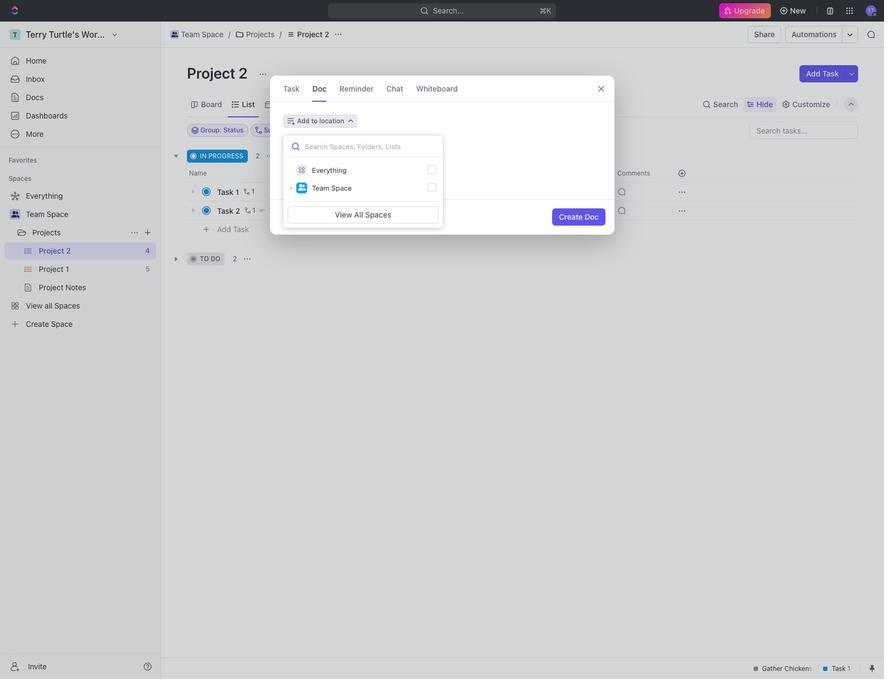 Task type: vqa. For each thing, say whether or not it's contained in the screenshot.
the Sidebar navigation
yes



Task type: locate. For each thing, give the bounding box(es) containing it.
to
[[311, 117, 318, 125], [200, 255, 209, 263]]

add task button down task 2
[[212, 223, 253, 236]]

team
[[181, 30, 200, 39], [312, 184, 330, 192], [26, 210, 45, 219]]

docs link
[[4, 89, 156, 106]]

task down task 1
[[217, 206, 234, 215]]

add task button up the everything
[[277, 150, 322, 163]]

1 horizontal spatial add task button
[[277, 150, 322, 163]]

1 horizontal spatial user group image
[[171, 32, 178, 37]]

0 vertical spatial project
[[297, 30, 323, 39]]

2 vertical spatial user group image
[[11, 211, 19, 218]]

add task down task 2
[[217, 225, 249, 234]]

1 vertical spatial add task
[[290, 152, 318, 160]]

dialog
[[270, 75, 615, 235]]

2 horizontal spatial add task button
[[800, 65, 846, 82]]

doc up table link
[[313, 84, 327, 93]]

task up customize
[[823, 69, 839, 78]]

spaces inside sidebar navigation
[[9, 175, 31, 183]]

1
[[236, 187, 239, 196], [252, 188, 255, 196], [253, 206, 256, 215]]

0 vertical spatial projects
[[246, 30, 275, 39]]

1 vertical spatial doc
[[585, 212, 599, 222]]

team space link inside sidebar navigation
[[26, 206, 154, 223]]

2 horizontal spatial team
[[312, 184, 330, 192]]

dashboards link
[[4, 107, 156, 125]]

0 vertical spatial spaces
[[9, 175, 31, 183]]

whiteboard button
[[416, 76, 458, 101]]

1 right task 1
[[252, 188, 255, 196]]

projects link
[[233, 28, 277, 41], [32, 224, 126, 241]]

table link
[[325, 97, 346, 112]]

1 vertical spatial to
[[200, 255, 209, 263]]

0 vertical spatial team space
[[181, 30, 224, 39]]

hide button
[[744, 97, 777, 112]]

progress
[[208, 152, 244, 160]]

add task button up customize
[[800, 65, 846, 82]]

0 horizontal spatial add task
[[217, 225, 249, 234]]

add task button
[[800, 65, 846, 82], [277, 150, 322, 163], [212, 223, 253, 236]]

spaces right all
[[365, 210, 392, 219]]

view all spaces button
[[288, 206, 439, 224]]

in
[[200, 152, 207, 160]]

team inside sidebar navigation
[[26, 210, 45, 219]]

add
[[807, 69, 821, 78], [297, 117, 310, 125], [290, 152, 302, 160], [217, 225, 231, 234]]

/
[[228, 30, 231, 39], [280, 30, 282, 39]]

team space
[[181, 30, 224, 39], [312, 184, 352, 192], [26, 210, 68, 219]]

reminder button
[[340, 76, 374, 101]]

1 horizontal spatial /
[[280, 30, 282, 39]]

add down calendar
[[297, 117, 310, 125]]

0 vertical spatial team space link
[[168, 28, 226, 41]]

0 horizontal spatial team space
[[26, 210, 68, 219]]

1 vertical spatial project 2
[[187, 64, 251, 82]]

0 horizontal spatial team space link
[[26, 206, 154, 223]]

0 horizontal spatial team
[[26, 210, 45, 219]]

do
[[211, 255, 221, 263]]

customize
[[793, 99, 831, 109]]

1 vertical spatial projects
[[32, 228, 61, 237]]

1 horizontal spatial team space link
[[168, 28, 226, 41]]

to left location
[[311, 117, 318, 125]]

1 horizontal spatial projects link
[[233, 28, 277, 41]]

task 2
[[217, 206, 240, 215]]

add to location button
[[283, 115, 357, 128]]

task
[[823, 69, 839, 78], [283, 84, 300, 93], [304, 152, 318, 160], [217, 187, 234, 196], [217, 206, 234, 215], [233, 225, 249, 234]]

1 horizontal spatial project 2
[[297, 30, 329, 39]]

1 vertical spatial add task button
[[277, 150, 322, 163]]

0 horizontal spatial project
[[187, 64, 235, 82]]

⌘k
[[540, 6, 552, 15]]

2 vertical spatial space
[[47, 210, 68, 219]]

0 horizontal spatial project 2
[[187, 64, 251, 82]]

spaces
[[9, 175, 31, 183], [365, 210, 392, 219]]

dashboards
[[26, 111, 68, 120]]

Search tasks... text field
[[750, 122, 858, 139]]

customize button
[[779, 97, 834, 112]]

1 horizontal spatial space
[[202, 30, 224, 39]]

0 horizontal spatial space
[[47, 210, 68, 219]]

doc
[[313, 84, 327, 93], [585, 212, 599, 222]]

2 vertical spatial team space
[[26, 210, 68, 219]]

1 vertical spatial 1 button
[[242, 205, 257, 216]]

space inside sidebar navigation
[[47, 210, 68, 219]]

project
[[297, 30, 323, 39], [187, 64, 235, 82]]

favorites button
[[4, 154, 41, 167]]

1 vertical spatial team space link
[[26, 206, 154, 223]]

1 vertical spatial team space
[[312, 184, 352, 192]]

tree containing team space
[[4, 188, 156, 333]]

all
[[354, 210, 363, 219]]

space
[[202, 30, 224, 39], [332, 184, 352, 192], [47, 210, 68, 219]]

tree
[[4, 188, 156, 333]]

1 vertical spatial space
[[332, 184, 352, 192]]

create doc
[[559, 212, 599, 222]]

1 horizontal spatial team
[[181, 30, 200, 39]]

team space link
[[168, 28, 226, 41], [26, 206, 154, 223]]

sidebar navigation
[[0, 22, 161, 680]]

add task up the everything
[[290, 152, 318, 160]]

0 vertical spatial projects link
[[233, 28, 277, 41]]

upgrade
[[735, 6, 766, 15]]

2 vertical spatial team
[[26, 210, 45, 219]]

projects
[[246, 30, 275, 39], [32, 228, 61, 237]]

1 horizontal spatial to
[[311, 117, 318, 125]]

hide
[[757, 99, 773, 109]]

1 horizontal spatial doc
[[585, 212, 599, 222]]

0 horizontal spatial /
[[228, 30, 231, 39]]

doc inside create doc 'button'
[[585, 212, 599, 222]]

0 vertical spatial 1 button
[[241, 186, 256, 197]]

1 horizontal spatial project
[[297, 30, 323, 39]]

add to location
[[297, 117, 344, 125]]

doc right create
[[585, 212, 599, 222]]

user group image inside team space "link"
[[171, 32, 178, 37]]

user group image
[[171, 32, 178, 37], [298, 185, 306, 191], [11, 211, 19, 218]]

1 button for 1
[[241, 186, 256, 197]]

2 horizontal spatial space
[[332, 184, 352, 192]]

0 vertical spatial team
[[181, 30, 200, 39]]

0 vertical spatial add task button
[[800, 65, 846, 82]]

task inside dialog
[[283, 84, 300, 93]]

task 1
[[217, 187, 239, 196]]

calendar
[[275, 99, 307, 109]]

2 vertical spatial add task button
[[212, 223, 253, 236]]

Name this Doc... field
[[270, 134, 614, 147]]

add task
[[807, 69, 839, 78], [290, 152, 318, 160], [217, 225, 249, 234]]

2 horizontal spatial user group image
[[298, 185, 306, 191]]

1 horizontal spatial spaces
[[365, 210, 392, 219]]

task up task 2
[[217, 187, 234, 196]]

gantt link
[[364, 97, 386, 112]]

0 vertical spatial to
[[311, 117, 318, 125]]

task up calendar
[[283, 84, 300, 93]]

0 horizontal spatial user group image
[[11, 211, 19, 218]]

spaces down favorites button
[[9, 175, 31, 183]]

1 button for 2
[[242, 205, 257, 216]]

1 vertical spatial projects link
[[32, 224, 126, 241]]

1 button right task 1
[[241, 186, 256, 197]]

add task up customize
[[807, 69, 839, 78]]

0 vertical spatial add task
[[807, 69, 839, 78]]

2
[[325, 30, 329, 39], [239, 64, 248, 82], [256, 152, 260, 160], [236, 206, 240, 215], [233, 255, 237, 263]]

1 horizontal spatial team space
[[181, 30, 224, 39]]

inbox link
[[4, 71, 156, 88]]

home link
[[4, 52, 156, 70]]

share
[[755, 30, 775, 39]]

1 button right task 2
[[242, 205, 257, 216]]

to left do
[[200, 255, 209, 263]]

task button
[[283, 76, 300, 101]]

0 vertical spatial doc
[[313, 84, 327, 93]]

0 horizontal spatial projects
[[32, 228, 61, 237]]

doc button
[[313, 76, 327, 101]]

user group image inside sidebar navigation
[[11, 211, 19, 218]]

0 horizontal spatial spaces
[[9, 175, 31, 183]]

chat
[[387, 84, 404, 93]]

0 vertical spatial user group image
[[171, 32, 178, 37]]

view
[[335, 210, 352, 219]]

1 vertical spatial spaces
[[365, 210, 392, 219]]

0 horizontal spatial add task button
[[212, 223, 253, 236]]

0 vertical spatial project 2
[[297, 30, 329, 39]]

project 2
[[297, 30, 329, 39], [187, 64, 251, 82]]

2 horizontal spatial team space
[[312, 184, 352, 192]]

1 right task 2
[[253, 206, 256, 215]]

tree inside sidebar navigation
[[4, 188, 156, 333]]

board
[[201, 99, 222, 109]]

1 button
[[241, 186, 256, 197], [242, 205, 257, 216]]

search...
[[433, 6, 464, 15]]



Task type: describe. For each thing, give the bounding box(es) containing it.
location
[[320, 117, 344, 125]]

invite
[[28, 662, 47, 671]]

1 / from the left
[[228, 30, 231, 39]]

to inside button
[[311, 117, 318, 125]]

table
[[327, 99, 346, 109]]

search button
[[700, 97, 742, 112]]

automations button
[[787, 26, 842, 43]]

project 2 inside the "project 2" link
[[297, 30, 329, 39]]

add up customize
[[807, 69, 821, 78]]

0 horizontal spatial projects link
[[32, 224, 126, 241]]

projects inside sidebar navigation
[[32, 228, 61, 237]]

2 vertical spatial add task
[[217, 225, 249, 234]]

0 horizontal spatial to
[[200, 255, 209, 263]]

0 vertical spatial space
[[202, 30, 224, 39]]

search
[[714, 99, 739, 109]]

1 up task 2
[[236, 187, 239, 196]]

new
[[791, 6, 806, 15]]

1 for task 1
[[252, 188, 255, 196]]

upgrade link
[[720, 3, 771, 18]]

board link
[[199, 97, 222, 112]]

0 horizontal spatial doc
[[313, 84, 327, 93]]

gantt
[[366, 99, 386, 109]]

chat button
[[387, 76, 404, 101]]

2 horizontal spatial add task
[[807, 69, 839, 78]]

view all spaces
[[335, 210, 392, 219]]

create
[[559, 212, 583, 222]]

share button
[[748, 26, 782, 43]]

Search Spaces, Folders, Lists text field
[[284, 136, 443, 157]]

task down task 2
[[233, 225, 249, 234]]

task up the everything
[[304, 152, 318, 160]]

whiteboard
[[416, 84, 458, 93]]

inbox
[[26, 74, 45, 84]]

in progress
[[200, 152, 244, 160]]

docs
[[26, 93, 44, 102]]

spaces inside 'button'
[[365, 210, 392, 219]]

dialog containing task
[[270, 75, 615, 235]]

1 horizontal spatial projects
[[246, 30, 275, 39]]

to do
[[200, 255, 221, 263]]

automations
[[792, 30, 837, 39]]

1 vertical spatial project
[[187, 64, 235, 82]]

home
[[26, 56, 46, 65]]

reminder
[[340, 84, 374, 93]]

list link
[[240, 97, 255, 112]]

calendar link
[[273, 97, 307, 112]]

new button
[[775, 2, 813, 19]]

everything
[[312, 166, 347, 175]]

add down task 2
[[217, 225, 231, 234]]

list
[[242, 99, 255, 109]]

add down add to location button
[[290, 152, 302, 160]]

add inside button
[[297, 117, 310, 125]]

1 vertical spatial user group image
[[298, 185, 306, 191]]

1 horizontal spatial add task
[[290, 152, 318, 160]]

team space inside tree
[[26, 210, 68, 219]]

add to location button
[[283, 115, 357, 128]]

1 for task 2
[[253, 206, 256, 215]]

1 vertical spatial team
[[312, 184, 330, 192]]

2 / from the left
[[280, 30, 282, 39]]

project 2 link
[[284, 28, 332, 41]]

favorites
[[9, 156, 37, 164]]

create doc button
[[553, 209, 606, 226]]



